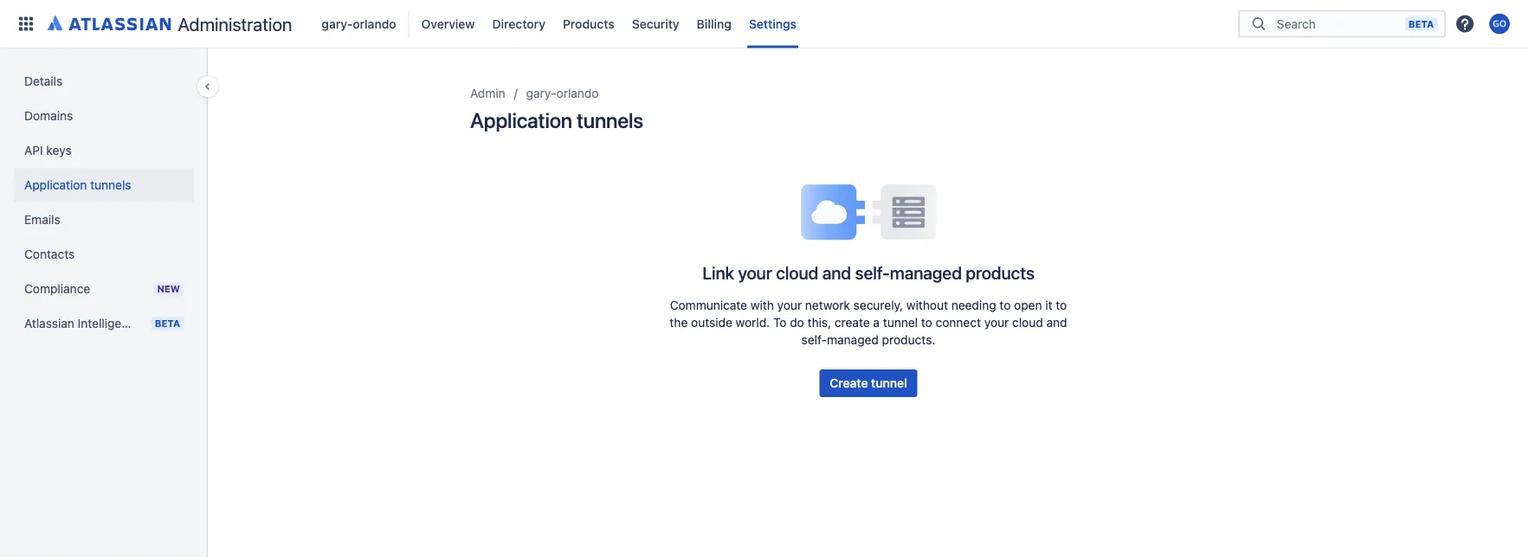 Task type: locate. For each thing, give the bounding box(es) containing it.
orlando for gary-orlando link inside the global navigation element
[[353, 16, 396, 31]]

your up 'do'
[[777, 298, 802, 313]]

1 vertical spatial application tunnels
[[24, 178, 131, 192]]

administration
[[178, 13, 292, 35]]

intelligence
[[78, 316, 142, 331]]

atlassian
[[24, 316, 74, 331]]

0 vertical spatial self-
[[855, 262, 890, 283]]

0 vertical spatial managed
[[890, 262, 962, 283]]

1 vertical spatial application
[[24, 178, 87, 192]]

tunnel inside communicate with your network securely, without needing to open it to the outside world. to do this, create a tunnel to connect your cloud and self-managed products.
[[883, 316, 918, 330]]

0 horizontal spatial application
[[24, 178, 87, 192]]

with
[[751, 298, 774, 313]]

search icon image
[[1249, 15, 1269, 32]]

to left open
[[1000, 298, 1011, 313]]

global navigation element
[[10, 0, 1238, 48]]

0 vertical spatial application
[[470, 108, 572, 132]]

cloud up "network"
[[776, 262, 818, 283]]

1 vertical spatial and
[[1046, 316, 1067, 330]]

1 vertical spatial gary-orlando link
[[526, 83, 599, 104]]

application tunnels down "admin" link on the top of page
[[470, 108, 643, 132]]

application
[[470, 108, 572, 132], [24, 178, 87, 192]]

managed down create
[[827, 333, 879, 347]]

open
[[1014, 298, 1042, 313]]

0 horizontal spatial gary-
[[322, 16, 353, 31]]

1 horizontal spatial your
[[777, 298, 802, 313]]

do
[[790, 316, 804, 330]]

application tunnels down 'keys'
[[24, 178, 131, 192]]

products
[[966, 262, 1034, 283]]

to
[[773, 316, 787, 330]]

self- up the securely,
[[855, 262, 890, 283]]

1 vertical spatial tunnels
[[90, 178, 131, 192]]

security link
[[627, 10, 685, 38]]

api keys link
[[14, 133, 194, 168]]

create tunnel button
[[819, 370, 917, 397]]

settings link
[[744, 10, 802, 38]]

communicate
[[670, 298, 747, 313]]

the
[[670, 316, 688, 330]]

tunnel up products.
[[883, 316, 918, 330]]

managed
[[890, 262, 962, 283], [827, 333, 879, 347]]

orlando left overview at the left
[[353, 16, 396, 31]]

without
[[906, 298, 948, 313]]

0 vertical spatial tunnel
[[883, 316, 918, 330]]

1 horizontal spatial application tunnels
[[470, 108, 643, 132]]

0 vertical spatial and
[[822, 262, 851, 283]]

atlassian image
[[48, 12, 171, 33], [48, 12, 171, 33]]

1 horizontal spatial and
[[1046, 316, 1067, 330]]

1 horizontal spatial gary-orlando link
[[526, 83, 599, 104]]

0 vertical spatial application tunnels
[[470, 108, 643, 132]]

managed inside communicate with your network securely, without needing to open it to the outside world. to do this, create a tunnel to connect your cloud and self-managed products.
[[827, 333, 879, 347]]

a
[[873, 316, 880, 330]]

api keys
[[24, 143, 72, 158]]

0 horizontal spatial orlando
[[353, 16, 396, 31]]

self- inside communicate with your network securely, without needing to open it to the outside world. to do this, create a tunnel to connect your cloud and self-managed products.
[[801, 333, 827, 347]]

1 vertical spatial orlando
[[556, 86, 599, 100]]

create tunnel
[[830, 376, 907, 391]]

0 vertical spatial orlando
[[353, 16, 396, 31]]

directory
[[492, 16, 545, 31]]

0 horizontal spatial gary-orlando
[[322, 16, 396, 31]]

1 horizontal spatial managed
[[890, 262, 962, 283]]

1 horizontal spatial tunnels
[[577, 108, 643, 132]]

gary- inside the global navigation element
[[322, 16, 353, 31]]

tunnel
[[883, 316, 918, 330], [871, 376, 907, 391]]

your
[[738, 262, 772, 283], [777, 298, 802, 313], [984, 316, 1009, 330]]

connect
[[936, 316, 981, 330]]

domains
[[24, 109, 73, 123]]

1 horizontal spatial cloud
[[1012, 316, 1043, 330]]

tunnel right create
[[871, 376, 907, 391]]

0 horizontal spatial to
[[921, 316, 932, 330]]

1 vertical spatial tunnel
[[871, 376, 907, 391]]

orlando inside the global navigation element
[[353, 16, 396, 31]]

to
[[1000, 298, 1011, 313], [1056, 298, 1067, 313], [921, 316, 932, 330]]

to right it
[[1056, 298, 1067, 313]]

your down 'needing'
[[984, 316, 1009, 330]]

and
[[822, 262, 851, 283], [1046, 316, 1067, 330]]

cloud down open
[[1012, 316, 1043, 330]]

2 vertical spatial your
[[984, 316, 1009, 330]]

application down "admin" link on the top of page
[[470, 108, 572, 132]]

to down without
[[921, 316, 932, 330]]

orlando
[[353, 16, 396, 31], [556, 86, 599, 100]]

0 vertical spatial gary-orlando link
[[316, 10, 401, 38]]

application tunnels
[[470, 108, 643, 132], [24, 178, 131, 192]]

0 horizontal spatial application tunnels
[[24, 178, 131, 192]]

1 vertical spatial managed
[[827, 333, 879, 347]]

0 vertical spatial your
[[738, 262, 772, 283]]

1 vertical spatial gary-
[[526, 86, 556, 100]]

0 horizontal spatial tunnels
[[90, 178, 131, 192]]

gary-orlando inside the global navigation element
[[322, 16, 396, 31]]

1 horizontal spatial orlando
[[556, 86, 599, 100]]

products
[[563, 16, 615, 31]]

directory link
[[487, 10, 551, 38]]

managed up without
[[890, 262, 962, 283]]

cloud
[[776, 262, 818, 283], [1012, 316, 1043, 330]]

1 vertical spatial cloud
[[1012, 316, 1043, 330]]

2 horizontal spatial your
[[984, 316, 1009, 330]]

create
[[830, 376, 868, 391]]

gary- for gary-orlando link inside the global navigation element
[[322, 16, 353, 31]]

tunnels
[[577, 108, 643, 132], [90, 178, 131, 192]]

1 vertical spatial gary-orlando
[[526, 86, 599, 100]]

gary-
[[322, 16, 353, 31], [526, 86, 556, 100]]

0 vertical spatial gary-
[[322, 16, 353, 31]]

application down 'keys'
[[24, 178, 87, 192]]

and up "network"
[[822, 262, 851, 283]]

1 horizontal spatial gary-orlando
[[526, 86, 599, 100]]

gary-orlando
[[322, 16, 396, 31], [526, 86, 599, 100]]

orlando down products link
[[556, 86, 599, 100]]

cloud inside communicate with your network securely, without needing to open it to the outside world. to do this, create a tunnel to connect your cloud and self-managed products.
[[1012, 316, 1043, 330]]

details link
[[14, 64, 194, 99]]

0 horizontal spatial gary-orlando link
[[316, 10, 401, 38]]

your up with
[[738, 262, 772, 283]]

2 horizontal spatial to
[[1056, 298, 1067, 313]]

self-
[[855, 262, 890, 283], [801, 333, 827, 347]]

atlassian intelligence
[[24, 316, 142, 331]]

0 horizontal spatial self-
[[801, 333, 827, 347]]

administration banner
[[0, 0, 1529, 48]]

account image
[[1489, 13, 1510, 34]]

link your cloud and self-managed products
[[702, 262, 1034, 283]]

0 vertical spatial cloud
[[776, 262, 818, 283]]

contacts
[[24, 247, 75, 261]]

gary-orlando link
[[316, 10, 401, 38], [526, 83, 599, 104]]

0 vertical spatial gary-orlando
[[322, 16, 396, 31]]

overview
[[421, 16, 475, 31]]

outside
[[691, 316, 732, 330]]

1 vertical spatial self-
[[801, 333, 827, 347]]

1 horizontal spatial gary-
[[526, 86, 556, 100]]

0 horizontal spatial managed
[[827, 333, 879, 347]]

billing link
[[692, 10, 737, 38]]

0 horizontal spatial cloud
[[776, 262, 818, 283]]

self- down this,
[[801, 333, 827, 347]]

and down it
[[1046, 316, 1067, 330]]



Task type: vqa. For each thing, say whether or not it's contained in the screenshot.
You
no



Task type: describe. For each thing, give the bounding box(es) containing it.
world.
[[736, 316, 770, 330]]

link
[[702, 262, 734, 283]]

keys
[[46, 143, 72, 158]]

admin link
[[470, 83, 505, 104]]

it
[[1045, 298, 1052, 313]]

1 vertical spatial your
[[777, 298, 802, 313]]

appswitcher icon image
[[16, 13, 36, 34]]

needing
[[951, 298, 996, 313]]

api
[[24, 143, 43, 158]]

gary-orlando for gary-orlando link inside the global navigation element
[[322, 16, 396, 31]]

1 horizontal spatial application
[[470, 108, 572, 132]]

1 horizontal spatial self-
[[855, 262, 890, 283]]

admin
[[470, 86, 505, 100]]

1 horizontal spatial to
[[1000, 298, 1011, 313]]

gary- for rightmost gary-orlando link
[[526, 86, 556, 100]]

emails link
[[14, 203, 194, 237]]

details
[[24, 74, 63, 88]]

help icon image
[[1455, 13, 1475, 34]]

network
[[805, 298, 850, 313]]

security
[[632, 16, 679, 31]]

this,
[[807, 316, 831, 330]]

new
[[157, 284, 180, 295]]

compliance
[[24, 282, 90, 296]]

beta
[[1409, 18, 1434, 29]]

Search field
[[1272, 8, 1405, 39]]

contacts link
[[14, 237, 194, 272]]

domains link
[[14, 99, 194, 133]]

tunnel inside create tunnel button
[[871, 376, 907, 391]]

securely,
[[853, 298, 903, 313]]

emails
[[24, 213, 60, 227]]

and inside communicate with your network securely, without needing to open it to the outside world. to do this, create a tunnel to connect your cloud and self-managed products.
[[1046, 316, 1067, 330]]

create
[[835, 316, 870, 330]]

orlando for rightmost gary-orlando link
[[556, 86, 599, 100]]

overview link
[[416, 10, 480, 38]]

products.
[[882, 333, 935, 347]]

tunnels inside application tunnels link
[[90, 178, 131, 192]]

communicate with your network securely, without needing to open it to the outside world. to do this, create a tunnel to connect your cloud and self-managed products.
[[670, 298, 1067, 347]]

0 horizontal spatial your
[[738, 262, 772, 283]]

beta
[[155, 318, 180, 329]]

application tunnels link
[[14, 168, 194, 203]]

0 vertical spatial tunnels
[[577, 108, 643, 132]]

products link
[[558, 10, 620, 38]]

gary-orlando link inside the global navigation element
[[316, 10, 401, 38]]

gary-orlando for rightmost gary-orlando link
[[526, 86, 599, 100]]

settings
[[749, 16, 797, 31]]

0 horizontal spatial and
[[822, 262, 851, 283]]

administration link
[[42, 10, 299, 38]]

billing
[[697, 16, 732, 31]]



